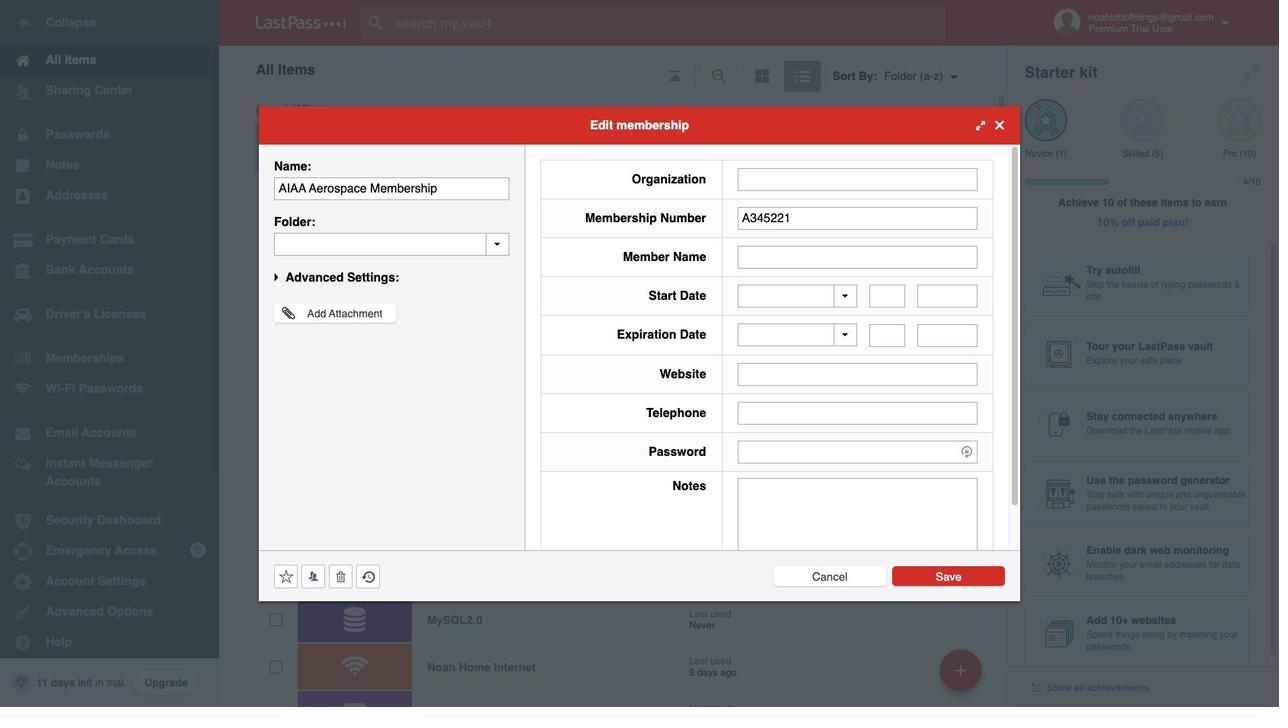 Task type: vqa. For each thing, say whether or not it's contained in the screenshot.
New item ICON
yes



Task type: locate. For each thing, give the bounding box(es) containing it.
None password field
[[738, 441, 978, 464]]

None text field
[[274, 177, 510, 200], [738, 207, 978, 230], [738, 246, 978, 269], [870, 285, 906, 308], [918, 324, 978, 347], [738, 363, 978, 386], [738, 402, 978, 425], [738, 478, 978, 573], [274, 177, 510, 200], [738, 207, 978, 230], [738, 246, 978, 269], [870, 285, 906, 308], [918, 324, 978, 347], [738, 363, 978, 386], [738, 402, 978, 425], [738, 478, 978, 573]]

dialog
[[259, 106, 1021, 601]]

None text field
[[738, 168, 978, 191], [274, 233, 510, 256], [918, 285, 978, 308], [870, 324, 906, 347], [738, 168, 978, 191], [274, 233, 510, 256], [918, 285, 978, 308], [870, 324, 906, 347]]

Search search field
[[361, 6, 970, 40]]

lastpass image
[[256, 16, 346, 30]]



Task type: describe. For each thing, give the bounding box(es) containing it.
search my vault text field
[[361, 6, 970, 40]]

main navigation navigation
[[0, 0, 219, 708]]

new item navigation
[[935, 645, 992, 708]]

new item image
[[956, 665, 967, 676]]

vault options navigation
[[219, 46, 1007, 91]]



